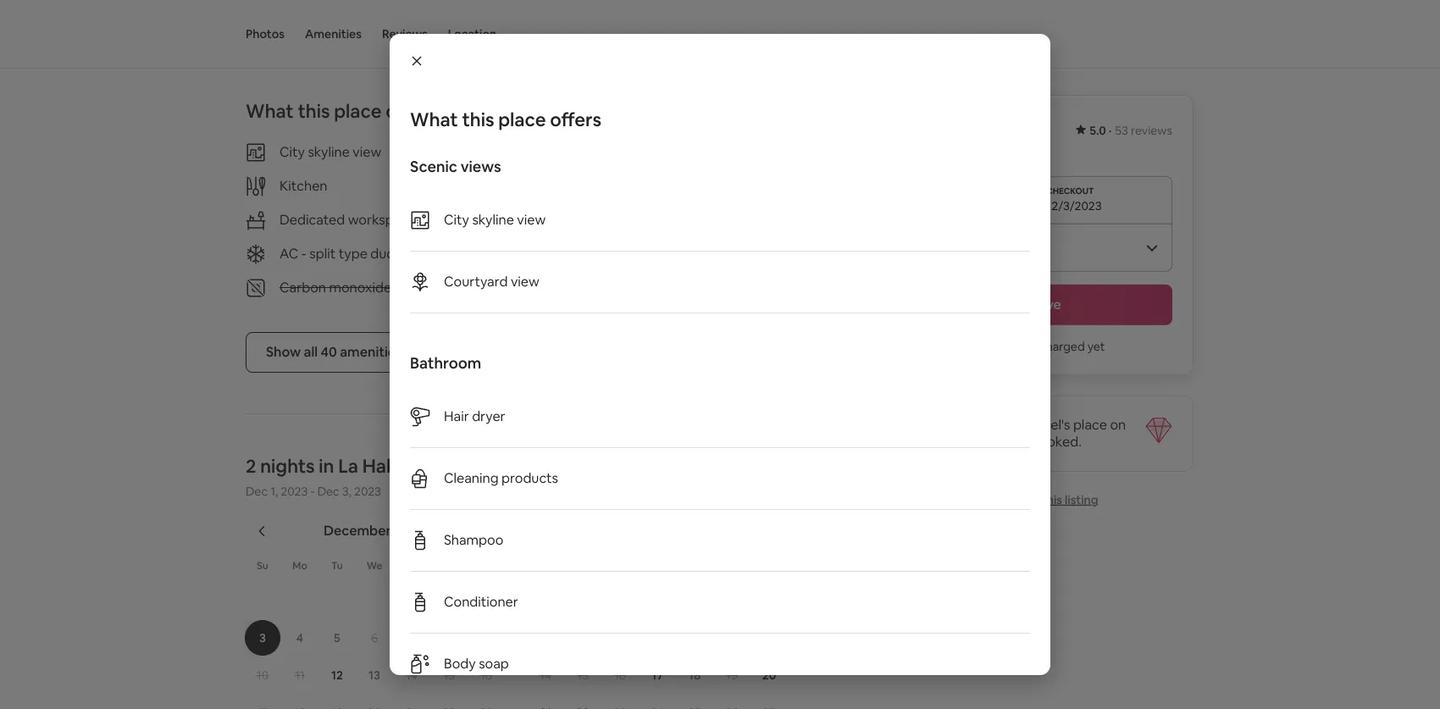 Task type: describe. For each thing, give the bounding box(es) containing it.
be
[[1023, 339, 1037, 354]]

1 horizontal spatial 2023
[[354, 484, 381, 499]]

0 horizontal spatial city skyline view
[[280, 143, 382, 161]]

1 9 button from the left
[[468, 620, 505, 656]]

1 8 from the left
[[446, 631, 453, 646]]

won't
[[990, 339, 1020, 354]]

scenic
[[410, 157, 457, 176]]

5 button
[[319, 620, 356, 656]]

2 8 button from the left
[[564, 620, 602, 656]]

1 button
[[430, 583, 468, 619]]

this for skyline
[[298, 99, 330, 123]]

2 we from the left
[[650, 559, 666, 573]]

2 15 button from the left
[[564, 658, 602, 693]]

1 su from the left
[[257, 559, 269, 573]]

reserve button
[[900, 285, 1173, 325]]

system
[[426, 245, 471, 263]]

0 horizontal spatial 10 button
[[244, 658, 281, 693]]

0 vertical spatial 12 button
[[713, 620, 751, 656]]

5, friday, january 2024. unavailable button
[[714, 583, 750, 619]]

14 for 2nd '14' button
[[540, 668, 552, 683]]

1 sa from the left
[[481, 559, 492, 573]]

private
[[563, 245, 606, 263]]

amenities button
[[305, 0, 362, 68]]

19 button
[[713, 658, 751, 693]]

2 fr from the left
[[728, 559, 738, 573]]

this for views
[[462, 108, 494, 131]]

5.0
[[1090, 123, 1106, 138]]

airbnb
[[900, 433, 942, 451]]

6, saturday, january 2024. available. there is a 2 night minimum stay requirement. select as check-in date. button
[[752, 583, 787, 619]]

2023 inside calendar application
[[394, 522, 425, 540]]

9 for 2nd 9 button from the right
[[483, 631, 490, 646]]

place for views
[[498, 108, 546, 131]]

1 16 button from the left
[[468, 658, 505, 693]]

0 vertical spatial skyline
[[308, 143, 350, 161]]

12/3/2023 button
[[900, 176, 1173, 224]]

skyline inside what this place offers dialog
[[472, 211, 514, 229]]

2 mo from the left
[[576, 559, 591, 573]]

or
[[644, 245, 657, 263]]

1 horizontal spatial 13
[[764, 631, 775, 646]]

18
[[689, 668, 701, 683]]

dryer
[[472, 408, 506, 425]]

bathroom
[[410, 353, 482, 373]]

offers for scenic views
[[550, 108, 602, 131]]

2 su from the left
[[541, 559, 552, 573]]

20 button
[[751, 658, 788, 693]]

3 button
[[244, 620, 281, 656]]

2 9 button from the left
[[602, 620, 639, 656]]

40
[[321, 343, 337, 361]]

1 horizontal spatial 13 button
[[751, 620, 788, 656]]

16 for 1st 16 button from the left
[[480, 668, 492, 683]]

- inside 2 nights in la habana dec 1, 2023 - dec 3, 2023
[[310, 484, 315, 499]]

1 tu from the left
[[331, 559, 343, 573]]

patio
[[609, 245, 641, 263]]

charged
[[1040, 339, 1085, 354]]

19
[[726, 668, 738, 683]]

body
[[444, 655, 476, 673]]

1 th from the left
[[406, 559, 418, 573]]

soap
[[479, 655, 509, 673]]

shampoo
[[444, 531, 504, 549]]

1 15 button from the left
[[430, 658, 468, 693]]

1 horizontal spatial 12
[[726, 631, 738, 646]]

1 7 from the left
[[409, 631, 415, 646]]

1 vertical spatial 13
[[369, 668, 380, 683]]

1 15 from the left
[[443, 668, 455, 683]]

1 mo from the left
[[293, 559, 307, 573]]

2 7 from the left
[[542, 631, 549, 646]]

workspace
[[348, 211, 416, 229]]

conditioner
[[444, 593, 518, 611]]

2 tu from the left
[[615, 559, 627, 573]]

20
[[762, 668, 776, 683]]

18 button
[[676, 658, 713, 693]]

report
[[1001, 492, 1040, 508]]

0 vertical spatial 10 button
[[639, 620, 676, 656]]

what this place offers for skyline
[[246, 99, 437, 123]]

hair dryer
[[444, 408, 506, 425]]

carbon monoxide alarm
[[280, 279, 429, 297]]

2 16 button from the left
[[602, 658, 639, 693]]

you
[[967, 339, 987, 354]]

nights
[[260, 454, 315, 478]]

what for city
[[246, 99, 294, 123]]

1 8 button from the left
[[430, 620, 468, 656]]

16 for second 16 button from the left
[[614, 668, 626, 683]]

6
[[371, 631, 378, 646]]

1 14 button from the left
[[393, 658, 430, 693]]

carbon
[[280, 279, 326, 297]]

1 horizontal spatial 11 button
[[676, 620, 713, 656]]

3, wednesday, january 2024. unavailable button
[[640, 583, 675, 619]]

2 for 2 nights in la habana dec 1, 2023 - dec 3, 2023
[[246, 454, 256, 478]]

4, thursday, january 2024. unavailable button
[[677, 583, 713, 619]]

hair
[[444, 408, 469, 425]]

2 8 from the left
[[579, 631, 586, 646]]

1 fr from the left
[[444, 559, 454, 573]]

2, tuesday, january 2024. unavailable button
[[602, 583, 638, 619]]

la
[[338, 454, 358, 478]]

2 for 2
[[483, 593, 490, 609]]

17
[[652, 668, 663, 683]]

calendar application
[[225, 504, 1368, 709]]

private patio or balcony
[[563, 245, 709, 263]]

amenities
[[340, 343, 402, 361]]

location button
[[448, 0, 497, 68]]

1 vertical spatial 10
[[257, 668, 269, 683]]

yet
[[1088, 339, 1105, 354]]

photos button
[[246, 0, 285, 68]]

0 horizontal spatial -
[[302, 245, 307, 263]]

fully
[[1002, 433, 1028, 451]]

show all 40 amenities
[[266, 343, 402, 361]]

alarm
[[394, 279, 429, 297]]

0 horizontal spatial 13 button
[[356, 658, 393, 693]]

1 vertical spatial view
[[517, 211, 546, 229]]

report this listing
[[1001, 492, 1099, 508]]

listing
[[1065, 492, 1099, 508]]

december
[[324, 522, 391, 540]]



Task type: vqa. For each thing, say whether or not it's contained in the screenshot.
13
yes



Task type: locate. For each thing, give the bounding box(es) containing it.
1 vertical spatial 13 button
[[356, 658, 393, 693]]

dec
[[246, 484, 268, 499], [317, 484, 340, 499]]

2 inside 2 nights in la habana dec 1, 2023 - dec 3, 2023
[[246, 454, 256, 478]]

13 up 20
[[764, 631, 775, 646]]

ductless
[[371, 245, 423, 263]]

1 vertical spatial -
[[310, 484, 315, 499]]

city skyline view inside what this place offers dialog
[[444, 211, 546, 229]]

city inside what this place offers dialog
[[444, 211, 469, 229]]

0 vertical spatial 11
[[690, 631, 700, 646]]

this up kitchen on the left top of page
[[298, 99, 330, 123]]

fr up 5, friday, january 2024. unavailable button
[[728, 559, 738, 573]]

10 down the 3
[[257, 668, 269, 683]]

15 left soap
[[443, 668, 455, 683]]

1 horizontal spatial mo
[[576, 559, 591, 573]]

1 horizontal spatial 14 button
[[527, 658, 564, 693]]

0 horizontal spatial skyline
[[308, 143, 350, 161]]

0 horizontal spatial 10
[[257, 668, 269, 683]]

1 horizontal spatial dec
[[317, 484, 340, 499]]

2 button
[[468, 583, 505, 619]]

what inside dialog
[[410, 108, 458, 131]]

1 vertical spatial 12
[[331, 668, 343, 683]]

9
[[483, 631, 490, 646], [617, 631, 624, 646]]

- right ac
[[302, 245, 307, 263]]

13 button down the 6, saturday, january 2024. available. there is a 2 night minimum stay requirement. select as check-in date. button
[[751, 620, 788, 656]]

0 vertical spatial 11 button
[[676, 620, 713, 656]]

what
[[246, 99, 294, 123], [410, 108, 458, 131]]

tu down december
[[331, 559, 343, 573]]

2 horizontal spatial this
[[1042, 492, 1063, 508]]

17 button
[[639, 658, 676, 693]]

amenities
[[305, 26, 362, 42]]

0 horizontal spatial 12 button
[[319, 658, 356, 693]]

12
[[726, 631, 738, 646], [331, 668, 343, 683]]

2 right 1 button
[[483, 593, 490, 609]]

14 for 2nd '14' button from right
[[406, 668, 418, 683]]

11 for the rightmost 11 button
[[690, 631, 700, 646]]

0 horizontal spatial offers
[[386, 99, 437, 123]]

2023 right the 1,
[[281, 484, 308, 499]]

0 horizontal spatial 16
[[480, 668, 492, 683]]

0 horizontal spatial 2023
[[281, 484, 308, 499]]

0 horizontal spatial 8 button
[[430, 620, 468, 656]]

0 vertical spatial city skyline view
[[280, 143, 382, 161]]

sa down shampoo
[[481, 559, 492, 573]]

december 2023
[[324, 522, 425, 540]]

ac - split type ductless system
[[280, 245, 471, 263]]

mo up 1, monday, january 2024. unavailable button
[[576, 559, 591, 573]]

15
[[443, 668, 455, 683], [577, 668, 589, 683]]

0 horizontal spatial tu
[[331, 559, 343, 573]]

booked.
[[1031, 433, 1082, 451]]

11 down 4, thursday, january 2024. unavailable button
[[690, 631, 700, 646]]

1 vertical spatial 12 button
[[319, 658, 356, 693]]

0 vertical spatial 12
[[726, 631, 738, 646]]

1 horizontal spatial place
[[498, 108, 546, 131]]

1, monday, january 2024. unavailable button
[[565, 583, 601, 619]]

0 vertical spatial 2
[[246, 454, 256, 478]]

0 horizontal spatial 12
[[331, 668, 343, 683]]

city skyline view down views
[[444, 211, 546, 229]]

2 16 from the left
[[614, 668, 626, 683]]

1 horizontal spatial 15 button
[[564, 658, 602, 693]]

14 button
[[393, 658, 430, 693], [527, 658, 564, 693]]

0 horizontal spatial 14 button
[[393, 658, 430, 693]]

2 horizontal spatial 2023
[[394, 522, 425, 540]]

skyline
[[308, 143, 350, 161], [472, 211, 514, 229]]

0 horizontal spatial mo
[[293, 559, 307, 573]]

1 horizontal spatial 15
[[577, 668, 589, 683]]

0 horizontal spatial 13
[[369, 668, 380, 683]]

14 button right soap
[[527, 658, 564, 693]]

16 button down conditioner
[[468, 658, 505, 693]]

0 horizontal spatial 15 button
[[430, 658, 468, 693]]

8
[[446, 631, 453, 646], [579, 631, 586, 646]]

1 horizontal spatial tu
[[615, 559, 627, 573]]

1 horizontal spatial 9 button
[[602, 620, 639, 656]]

fr
[[444, 559, 454, 573], [728, 559, 738, 573]]

cleaning products
[[444, 469, 558, 487]]

11
[[690, 631, 700, 646], [295, 668, 305, 683]]

what this place offers dialog
[[390, 34, 1051, 709]]

balcony
[[660, 245, 709, 263]]

1 vertical spatial 11
[[295, 668, 305, 683]]

0 horizontal spatial we
[[367, 559, 382, 573]]

15 left 17
[[577, 668, 589, 683]]

city
[[280, 143, 305, 161], [444, 211, 469, 229]]

report this listing button
[[974, 492, 1099, 508]]

16 right body
[[480, 668, 492, 683]]

is
[[945, 433, 954, 451]]

view right courtyard
[[511, 273, 540, 291]]

8 button down 1, monday, january 2024. unavailable button
[[564, 620, 602, 656]]

1 horizontal spatial city skyline view
[[444, 211, 546, 229]]

1 horizontal spatial 9
[[617, 631, 624, 646]]

th
[[406, 559, 418, 573], [689, 559, 702, 573]]

0 vertical spatial 13
[[764, 631, 775, 646]]

2 sa from the left
[[765, 559, 776, 573]]

views
[[461, 157, 501, 176]]

12 down the 5
[[331, 668, 343, 683]]

13 down "6"
[[369, 668, 380, 683]]

we up 3, wednesday, january 2024. unavailable button
[[650, 559, 666, 573]]

7 button right "6"
[[393, 620, 430, 656]]

0 horizontal spatial sa
[[481, 559, 492, 573]]

su
[[257, 559, 269, 573], [541, 559, 552, 573]]

usually
[[957, 433, 999, 451]]

5.0 · 53 reviews
[[1090, 123, 1173, 138]]

0 horizontal spatial 9 button
[[468, 620, 505, 656]]

what this place offers for views
[[410, 108, 602, 131]]

th down december 2023
[[406, 559, 418, 573]]

53
[[1115, 123, 1129, 138]]

1 vertical spatial city skyline view
[[444, 211, 546, 229]]

9 up soap
[[483, 631, 490, 646]]

0 horizontal spatial 11 button
[[281, 658, 319, 693]]

2 14 from the left
[[540, 668, 552, 683]]

1 horizontal spatial what
[[410, 108, 458, 131]]

body soap
[[444, 655, 509, 673]]

place down amenities
[[334, 99, 382, 123]]

offers for city skyline view
[[386, 99, 437, 123]]

0 horizontal spatial su
[[257, 559, 269, 573]]

1
[[447, 593, 452, 609]]

this up views
[[462, 108, 494, 131]]

·
[[1109, 123, 1112, 138]]

1 horizontal spatial 16 button
[[602, 658, 639, 693]]

photos
[[246, 26, 285, 42]]

9 for 1st 9 button from the right
[[617, 631, 624, 646]]

you won't be charged yet
[[967, 339, 1105, 354]]

16
[[480, 668, 492, 683], [614, 668, 626, 683]]

11 down 4 button
[[295, 668, 305, 683]]

1 horizontal spatial fr
[[728, 559, 738, 573]]

type
[[339, 245, 368, 263]]

1 horizontal spatial 14
[[540, 668, 552, 683]]

2 left nights
[[246, 454, 256, 478]]

2 dec from the left
[[317, 484, 340, 499]]

offers inside dialog
[[550, 108, 602, 131]]

2 9 from the left
[[617, 631, 624, 646]]

sa
[[481, 559, 492, 573], [765, 559, 776, 573]]

dec left the 1,
[[246, 484, 268, 499]]

2023 right 3,
[[354, 484, 381, 499]]

11 button down 4 button
[[281, 658, 319, 693]]

7 button
[[393, 620, 430, 656], [527, 620, 564, 656]]

products
[[502, 469, 558, 487]]

tu
[[331, 559, 343, 573], [615, 559, 627, 573]]

8 down 1, monday, january 2024. unavailable button
[[579, 631, 586, 646]]

all
[[304, 343, 318, 361]]

this inside dialog
[[462, 108, 494, 131]]

0 horizontal spatial fr
[[444, 559, 454, 573]]

this left listing
[[1042, 492, 1063, 508]]

14 button left body
[[393, 658, 430, 693]]

13 button down 6 button
[[356, 658, 393, 693]]

6 button
[[356, 620, 393, 656]]

2 vertical spatial view
[[511, 273, 540, 291]]

0 horizontal spatial 16 button
[[468, 658, 505, 693]]

16 left 17
[[614, 668, 626, 683]]

courtyard
[[444, 273, 508, 291]]

reviews
[[382, 26, 428, 42]]

1 horizontal spatial -
[[310, 484, 315, 499]]

0 horizontal spatial place
[[334, 99, 382, 123]]

15 button left 17
[[564, 658, 602, 693]]

2 7 button from the left
[[527, 620, 564, 656]]

city up kitchen on the left top of page
[[280, 143, 305, 161]]

dedicated workspace
[[280, 211, 416, 229]]

1 horizontal spatial 8 button
[[564, 620, 602, 656]]

0 horizontal spatial 9
[[483, 631, 490, 646]]

5
[[334, 631, 341, 646]]

12/3/2023
[[1047, 198, 1102, 214]]

10 button up the 17 button
[[639, 620, 676, 656]]

city up system
[[444, 211, 469, 229]]

place inside dialog
[[498, 108, 546, 131]]

2 15 from the left
[[577, 668, 589, 683]]

1 7 button from the left
[[393, 620, 430, 656]]

1 vertical spatial 11 button
[[281, 658, 319, 693]]

1 vertical spatial 2
[[483, 593, 490, 609]]

12 up 19
[[726, 631, 738, 646]]

th up 4, thursday, january 2024. unavailable button
[[689, 559, 702, 573]]

12 button up 19 button
[[713, 620, 751, 656]]

elisabel's
[[1015, 416, 1071, 434]]

0 horizontal spatial 15
[[443, 668, 455, 683]]

0 horizontal spatial 11
[[295, 668, 305, 683]]

8 button down 1 button
[[430, 620, 468, 656]]

view left scenic
[[353, 143, 382, 161]]

2023 right december
[[394, 522, 425, 540]]

offers
[[386, 99, 437, 123], [550, 108, 602, 131]]

9 button down 2, tuesday, january 2024. unavailable button
[[602, 620, 639, 656]]

0 horizontal spatial what
[[246, 99, 294, 123]]

in
[[319, 454, 334, 478]]

11 for bottommost 11 button
[[295, 668, 305, 683]]

9 button down conditioner
[[468, 620, 505, 656]]

14 left body
[[406, 668, 418, 683]]

dec left 3,
[[317, 484, 340, 499]]

15 button left soap
[[430, 658, 468, 693]]

0 vertical spatial city
[[280, 143, 305, 161]]

12 button down 5 button
[[319, 658, 356, 693]]

4
[[296, 631, 303, 646]]

1 horizontal spatial 10 button
[[639, 620, 676, 656]]

10 button down 3 button
[[244, 658, 281, 693]]

0 vertical spatial view
[[353, 143, 382, 161]]

1 horizontal spatial offers
[[550, 108, 602, 131]]

courtyard view
[[444, 273, 540, 291]]

10 up 17
[[651, 631, 664, 646]]

9 down 2, tuesday, january 2024. unavailable button
[[617, 631, 624, 646]]

0 vertical spatial 13 button
[[751, 620, 788, 656]]

elisabel's place on airbnb is usually fully booked.
[[900, 416, 1126, 451]]

cleaning
[[444, 469, 499, 487]]

4 button
[[281, 620, 319, 656]]

11 button down 4, thursday, january 2024. unavailable button
[[676, 620, 713, 656]]

2 14 button from the left
[[527, 658, 564, 693]]

skyline down views
[[472, 211, 514, 229]]

on
[[1110, 416, 1126, 434]]

what up scenic
[[410, 108, 458, 131]]

fr up 1 button
[[444, 559, 454, 573]]

dedicated
[[280, 211, 345, 229]]

sa up the 6, saturday, january 2024. available. there is a 2 night minimum stay requirement. select as check-in date. button
[[765, 559, 776, 573]]

1 horizontal spatial skyline
[[472, 211, 514, 229]]

1 horizontal spatial this
[[462, 108, 494, 131]]

reserve
[[1011, 296, 1062, 314]]

1 horizontal spatial 10
[[651, 631, 664, 646]]

- left 3,
[[310, 484, 315, 499]]

8 up body
[[446, 631, 453, 646]]

mo
[[293, 559, 307, 573], [576, 559, 591, 573]]

1 we from the left
[[367, 559, 382, 573]]

1 dec from the left
[[246, 484, 268, 499]]

2023
[[281, 484, 308, 499], [354, 484, 381, 499], [394, 522, 425, 540]]

1 horizontal spatial 16
[[614, 668, 626, 683]]

what this place offers up views
[[410, 108, 602, 131]]

0 horizontal spatial 7 button
[[393, 620, 430, 656]]

we down december 2023
[[367, 559, 382, 573]]

0 horizontal spatial dec
[[246, 484, 268, 499]]

place inside elisabel's place on airbnb is usually fully booked.
[[1073, 416, 1107, 434]]

7
[[409, 631, 415, 646], [542, 631, 549, 646]]

show all 40 amenities button
[[246, 332, 423, 373]]

2 th from the left
[[689, 559, 702, 573]]

2 inside button
[[483, 593, 490, 609]]

0 horizontal spatial city
[[280, 143, 305, 161]]

3,
[[342, 484, 352, 499]]

habana
[[362, 454, 430, 478]]

2 horizontal spatial place
[[1073, 416, 1107, 434]]

1 9 from the left
[[483, 631, 490, 646]]

tu up 2, tuesday, january 2024. unavailable button
[[615, 559, 627, 573]]

2 nights in la habana dec 1, 2023 - dec 3, 2023
[[246, 454, 430, 499]]

what this place offers down amenities button
[[246, 99, 437, 123]]

what for scenic
[[410, 108, 458, 131]]

place left the on
[[1073, 416, 1107, 434]]

1 horizontal spatial th
[[689, 559, 702, 573]]

what this place offers
[[246, 99, 437, 123], [410, 108, 602, 131]]

1 14 from the left
[[406, 668, 418, 683]]

1 vertical spatial 10 button
[[244, 658, 281, 693]]

what this place offers inside what this place offers dialog
[[410, 108, 602, 131]]

1 horizontal spatial 11
[[690, 631, 700, 646]]

mo up 4 button
[[293, 559, 307, 573]]

0 horizontal spatial 8
[[446, 631, 453, 646]]

14 right soap
[[540, 668, 552, 683]]

1 vertical spatial city
[[444, 211, 469, 229]]

7 button right soap
[[527, 620, 564, 656]]

3
[[259, 631, 266, 646]]

1 vertical spatial skyline
[[472, 211, 514, 229]]

1 horizontal spatial 12 button
[[713, 620, 751, 656]]

location
[[448, 26, 497, 42]]

1 horizontal spatial 7
[[542, 631, 549, 646]]

0 horizontal spatial 7
[[409, 631, 415, 646]]

place
[[334, 99, 382, 123], [498, 108, 546, 131], [1073, 416, 1107, 434]]

0 vertical spatial 10
[[651, 631, 664, 646]]

1,
[[270, 484, 278, 499]]

1 horizontal spatial su
[[541, 559, 552, 573]]

16 button left 17
[[602, 658, 639, 693]]

scenic views
[[410, 157, 501, 176]]

ac
[[280, 245, 299, 263]]

1 16 from the left
[[480, 668, 492, 683]]

place up views
[[498, 108, 546, 131]]

view
[[353, 143, 382, 161], [517, 211, 546, 229], [511, 273, 540, 291]]

monoxide
[[329, 279, 392, 297]]

split
[[310, 245, 336, 263]]

what down photos button
[[246, 99, 294, 123]]

13
[[764, 631, 775, 646], [369, 668, 380, 683]]

city skyline view up kitchen on the left top of page
[[280, 143, 382, 161]]

0 horizontal spatial th
[[406, 559, 418, 573]]

1 horizontal spatial 7 button
[[527, 620, 564, 656]]

place for skyline
[[334, 99, 382, 123]]

14
[[406, 668, 418, 683], [540, 668, 552, 683]]

1 horizontal spatial city
[[444, 211, 469, 229]]

1 horizontal spatial sa
[[765, 559, 776, 573]]

view up courtyard view
[[517, 211, 546, 229]]

skyline up kitchen on the left top of page
[[308, 143, 350, 161]]

kitchen
[[280, 177, 327, 195]]

reviews
[[1131, 123, 1173, 138]]

0 horizontal spatial 2
[[246, 454, 256, 478]]

reviews button
[[382, 0, 428, 68]]

0 vertical spatial -
[[302, 245, 307, 263]]

show
[[266, 343, 301, 361]]



